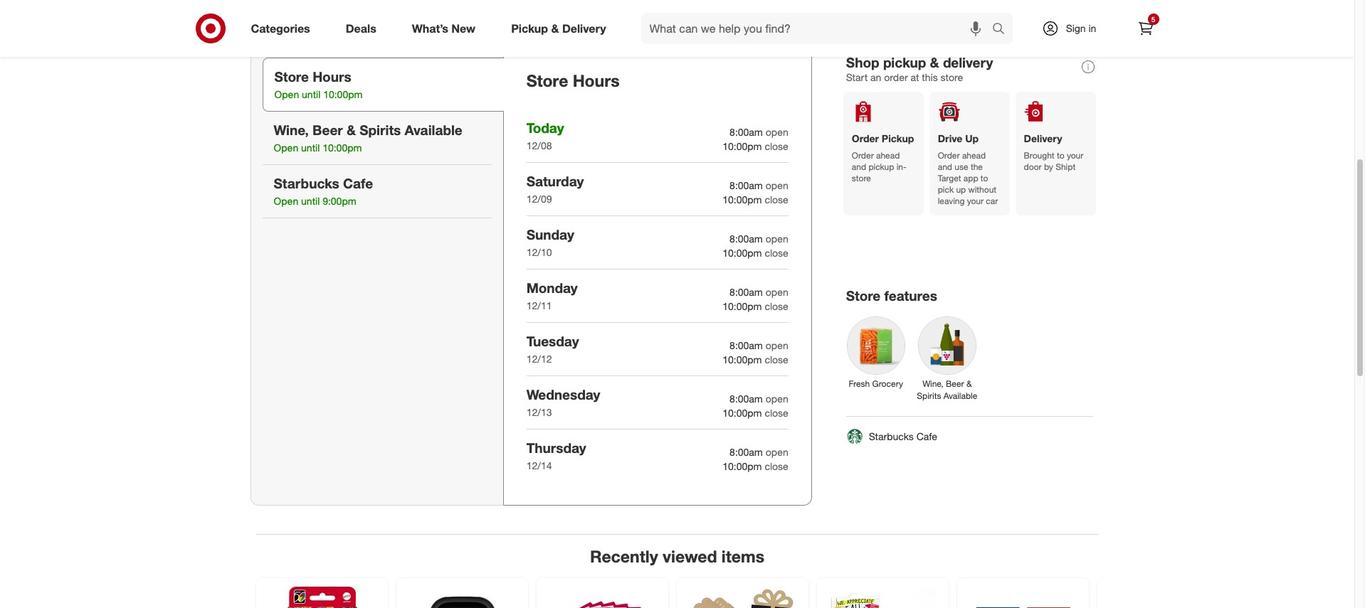 Task type: locate. For each thing, give the bounding box(es) containing it.
pickup inside shop pickup & delivery start an order at this store
[[884, 54, 927, 71]]

delivery inside 'delivery brought to your door by shipt'
[[1025, 133, 1063, 145]]

10:00pm for sunday
[[723, 247, 762, 259]]

available inside "wine, beer & spirits available"
[[944, 391, 978, 402]]

wednesday 12/13
[[527, 387, 601, 419]]

0 vertical spatial until
[[302, 88, 321, 101]]

1 horizontal spatial pickup
[[882, 133, 915, 145]]

5
[[1152, 15, 1156, 24]]

10:00pm for tuesday
[[723, 354, 762, 366]]

4 8:00am from the top
[[730, 286, 763, 298]]

starbucks down grocery
[[869, 431, 914, 443]]

hours down deals
[[313, 68, 352, 85]]

ahead inside drive up order ahead and use the target app to pick up without leaving your car
[[963, 150, 986, 161]]

1 vertical spatial pickup
[[882, 133, 915, 145]]

1 horizontal spatial store
[[527, 71, 569, 90]]

1 vertical spatial spirits
[[917, 391, 942, 402]]

0 vertical spatial spirits
[[360, 122, 401, 138]]

8:00am open 10:00pm close for sunday
[[723, 233, 789, 259]]

cafe for starbucks cafe
[[917, 431, 938, 443]]

close for monday
[[765, 300, 789, 313]]

1 vertical spatial store
[[852, 173, 872, 184]]

1 horizontal spatial your
[[1067, 150, 1084, 161]]

2 ahead from the left
[[963, 150, 986, 161]]

your down without
[[968, 196, 984, 207]]

hours
[[313, 68, 352, 85], [573, 71, 620, 90]]

0 horizontal spatial and
[[852, 162, 867, 172]]

close for wednesday
[[765, 407, 789, 419]]

2 vertical spatial open
[[274, 195, 299, 207]]

3 8:00am from the top
[[730, 233, 763, 245]]

12/14
[[527, 460, 552, 472]]

big dot of happiness back to school - first day of school teacher appreciation money and gift card holders - set of 8 image
[[830, 587, 936, 609]]

ahead for pickup
[[877, 150, 900, 161]]

6 8:00am from the top
[[730, 393, 763, 405]]

1 8:00am from the top
[[730, 126, 763, 138]]

ahead inside order pickup order ahead and pickup in- store
[[877, 150, 900, 161]]

1 ahead from the left
[[877, 150, 900, 161]]

10:00pm for saturday
[[723, 194, 762, 206]]

open
[[275, 88, 299, 101], [274, 142, 299, 154], [274, 195, 299, 207]]

and inside drive up order ahead and use the target app to pick up without leaving your car
[[938, 162, 953, 172]]

0 vertical spatial to
[[1058, 150, 1065, 161]]

an
[[871, 71, 882, 83]]

0 vertical spatial wine,
[[274, 122, 309, 138]]

5 close from the top
[[765, 354, 789, 366]]

deals link
[[334, 13, 394, 44]]

beer right grocery
[[946, 379, 965, 389]]

wine, beer & spirits available
[[917, 379, 978, 402]]

What can we help you find? suggestions appear below search field
[[641, 13, 996, 44]]

pickup & delivery link
[[499, 13, 624, 44]]

0 horizontal spatial ahead
[[877, 150, 900, 161]]

1 horizontal spatial beer
[[946, 379, 965, 389]]

close for today
[[765, 140, 789, 152]]

beer for wine, beer & spirits available
[[946, 379, 965, 389]]

close for tuesday
[[765, 354, 789, 366]]

wine,
[[274, 122, 309, 138], [923, 379, 944, 389]]

delivery
[[563, 21, 606, 35], [1025, 133, 1063, 145]]

1 vertical spatial available
[[944, 391, 978, 402]]

0 horizontal spatial store
[[275, 68, 309, 85]]

wednesday
[[527, 387, 601, 403]]

pickup right new
[[511, 21, 548, 35]]

store features
[[847, 288, 938, 304]]

in
[[1089, 22, 1097, 34]]

brought
[[1025, 150, 1055, 161]]

0 horizontal spatial wine,
[[274, 122, 309, 138]]

8:00am open 10:00pm close for saturday
[[723, 179, 789, 206]]

pickup left in-
[[869, 162, 895, 172]]

delivery brought to your door by shipt
[[1025, 133, 1084, 172]]

to up without
[[981, 173, 989, 184]]

0 vertical spatial open
[[275, 88, 299, 101]]

1 horizontal spatial store
[[941, 71, 964, 83]]

0 horizontal spatial spirits
[[360, 122, 401, 138]]

0 horizontal spatial cafe
[[343, 175, 373, 192]]

0 vertical spatial available
[[405, 122, 463, 138]]

cafe inside starbucks cafe open until 9:00pm
[[343, 175, 373, 192]]

0 horizontal spatial pickup
[[511, 21, 548, 35]]

store inside shop pickup & delivery start an order at this store
[[941, 71, 964, 83]]

1 horizontal spatial spirits
[[917, 391, 942, 402]]

0 horizontal spatial your
[[968, 196, 984, 207]]

1 horizontal spatial wine,
[[923, 379, 944, 389]]

wine, beer & spirits available open until 10:00pm
[[274, 122, 463, 154]]

today 12/08
[[527, 120, 564, 152]]

store up today
[[527, 71, 569, 90]]

2 vertical spatial until
[[301, 195, 320, 207]]

1 vertical spatial until
[[301, 142, 320, 154]]

1 horizontal spatial delivery
[[1025, 133, 1063, 145]]

wine, for wine, beer & spirits available open until 10:00pm
[[274, 122, 309, 138]]

starbucks for starbucks cafe
[[869, 431, 914, 443]]

1 horizontal spatial cafe
[[917, 431, 938, 443]]

available inside wine, beer & spirits available open until 10:00pm
[[405, 122, 463, 138]]

to
[[1058, 150, 1065, 161], [981, 173, 989, 184]]

1 vertical spatial open
[[274, 142, 299, 154]]

8:00am open 10:00pm close for thursday
[[723, 446, 789, 473]]

store
[[941, 71, 964, 83], [852, 173, 872, 184]]

pickup
[[884, 54, 927, 71], [869, 162, 895, 172]]

10:00pm inside wine, beer & spirits available open until 10:00pm
[[323, 142, 362, 154]]

0 vertical spatial store
[[941, 71, 964, 83]]

open inside starbucks cafe open until 9:00pm
[[274, 195, 299, 207]]

2 8:00am open 10:00pm close from the top
[[723, 179, 789, 206]]

wine, inside "wine, beer & spirits available"
[[923, 379, 944, 389]]

beer for wine, beer & spirits available open until 10:00pm
[[313, 122, 343, 138]]

8:00am open 10:00pm close for monday
[[723, 286, 789, 313]]

app
[[964, 173, 979, 184]]

pickup up the order
[[884, 54, 927, 71]]

spirits
[[360, 122, 401, 138], [917, 391, 942, 402]]

4 open from the top
[[766, 286, 789, 298]]

0 horizontal spatial hours
[[313, 68, 352, 85]]

6 close from the top
[[765, 407, 789, 419]]

5 8:00am open 10:00pm close from the top
[[723, 340, 789, 366]]

0 vertical spatial cafe
[[343, 175, 373, 192]]

categories link
[[239, 13, 328, 44]]

delivery up store hours on the top left of page
[[563, 21, 606, 35]]

spirits for wine, beer & spirits available open until 10:00pm
[[360, 122, 401, 138]]

close
[[765, 140, 789, 152], [765, 194, 789, 206], [765, 247, 789, 259], [765, 300, 789, 313], [765, 354, 789, 366], [765, 407, 789, 419], [765, 461, 789, 473]]

& for shop pickup & delivery start an order at this store
[[930, 54, 940, 71]]

& inside shop pickup & delivery start an order at this store
[[930, 54, 940, 71]]

open for store hours
[[275, 88, 299, 101]]

7 8:00am from the top
[[730, 446, 763, 458]]

1 horizontal spatial to
[[1058, 150, 1065, 161]]

tuesday
[[527, 333, 579, 350]]

beer inside "wine, beer & spirits available"
[[946, 379, 965, 389]]

12/12
[[527, 353, 552, 365]]

store inside order pickup order ahead and pickup in- store
[[852, 173, 872, 184]]

order
[[852, 133, 879, 145], [852, 150, 874, 161], [938, 150, 960, 161]]

7 8:00am open 10:00pm close from the top
[[723, 446, 789, 473]]

1 8:00am open 10:00pm close from the top
[[723, 126, 789, 152]]

store inside "store hours open until 10:00pm"
[[275, 68, 309, 85]]

2 close from the top
[[765, 194, 789, 206]]

5 open from the top
[[766, 340, 789, 352]]

pickup inside pickup & delivery link
[[511, 21, 548, 35]]

at
[[911, 71, 920, 83]]

available
[[405, 122, 463, 138], [944, 391, 978, 402]]

1 vertical spatial to
[[981, 173, 989, 184]]

hours for store hours
[[573, 71, 620, 90]]

3 open from the top
[[766, 233, 789, 245]]

open down categories "link"
[[275, 88, 299, 101]]

spirits inside wine, beer & spirits available open until 10:00pm
[[360, 122, 401, 138]]

your inside 'delivery brought to your door by shipt'
[[1067, 150, 1084, 161]]

6ct santa's belt christmas cards money gift card holder image
[[549, 587, 656, 609]]

saturday 12/09
[[527, 173, 584, 205]]

8:00am open 10:00pm close for tuesday
[[723, 340, 789, 366]]

1 vertical spatial cafe
[[917, 431, 938, 443]]

open up starbucks cafe open until 9:00pm at the left top
[[274, 142, 299, 154]]

&
[[552, 21, 559, 35], [930, 54, 940, 71], [347, 122, 356, 138], [967, 379, 972, 389]]

3 close from the top
[[765, 247, 789, 259]]

1 vertical spatial beer
[[946, 379, 965, 389]]

until inside "store hours open until 10:00pm"
[[302, 88, 321, 101]]

wine, right grocery
[[923, 379, 944, 389]]

1 vertical spatial wine,
[[923, 379, 944, 389]]

up
[[966, 133, 979, 145]]

store capabilities with hours, vertical tabs tab list
[[250, 46, 504, 506]]

what's new
[[412, 21, 476, 35]]

until inside starbucks cafe open until 9:00pm
[[301, 195, 320, 207]]

open inside "store hours open until 10:00pm"
[[275, 88, 299, 101]]

to inside drive up order ahead and use the target app to pick up without leaving your car
[[981, 173, 989, 184]]

7 open from the top
[[766, 446, 789, 458]]

1 vertical spatial starbucks
[[869, 431, 914, 443]]

big dot of happiness jolly santa claus - christmas party money and gift card sleeves - nifty gifty card holders - 8 ct image
[[689, 587, 796, 609]]

to up shipt
[[1058, 150, 1065, 161]]

1 vertical spatial your
[[968, 196, 984, 207]]

6 8:00am open 10:00pm close from the top
[[723, 393, 789, 419]]

cafe for starbucks cafe open until 9:00pm
[[343, 175, 373, 192]]

0 vertical spatial delivery
[[563, 21, 606, 35]]

monday
[[527, 280, 578, 296]]

door
[[1025, 162, 1042, 172]]

order inside drive up order ahead and use the target app to pick up without leaving your car
[[938, 150, 960, 161]]

open for today
[[766, 126, 789, 138]]

store down categories "link"
[[275, 68, 309, 85]]

4 close from the top
[[765, 300, 789, 313]]

use
[[955, 162, 969, 172]]

2 open from the top
[[766, 179, 789, 191]]

pickup up in-
[[882, 133, 915, 145]]

2 8:00am from the top
[[730, 179, 763, 191]]

ahead up in-
[[877, 150, 900, 161]]

hours inside "store hours open until 10:00pm"
[[313, 68, 352, 85]]

store left 'features' on the top of the page
[[847, 288, 881, 304]]

available for wine, beer & spirits available open until 10:00pm
[[405, 122, 463, 138]]

close for thursday
[[765, 461, 789, 473]]

wine, down "store hours open until 10:00pm"
[[274, 122, 309, 138]]

6 open from the top
[[766, 393, 789, 405]]

items
[[722, 547, 765, 567]]

0 vertical spatial starbucks
[[274, 175, 340, 192]]

beer down "store hours open until 10:00pm"
[[313, 122, 343, 138]]

and up target
[[938, 162, 953, 172]]

starbucks cafe open until 9:00pm
[[274, 175, 373, 207]]

starbucks up 9:00pm
[[274, 175, 340, 192]]

0 vertical spatial pickup
[[511, 21, 548, 35]]

and inside order pickup order ahead and pickup in- store
[[852, 162, 867, 172]]

wine, inside wine, beer & spirits available open until 10:00pm
[[274, 122, 309, 138]]

1 close from the top
[[765, 140, 789, 152]]

& inside "wine, beer & spirits available"
[[967, 379, 972, 389]]

10:00pm for thursday
[[723, 461, 762, 473]]

1 and from the left
[[852, 162, 867, 172]]

0 horizontal spatial starbucks
[[274, 175, 340, 192]]

recently viewed items
[[590, 547, 765, 567]]

8:00am
[[730, 126, 763, 138], [730, 179, 763, 191], [730, 233, 763, 245], [730, 286, 763, 298], [730, 340, 763, 352], [730, 393, 763, 405], [730, 446, 763, 458]]

8:00am for monday
[[730, 286, 763, 298]]

1 horizontal spatial available
[[944, 391, 978, 402]]

10:00pm for monday
[[723, 300, 762, 313]]

cafe up 9:00pm
[[343, 175, 373, 192]]

shop pickup & delivery start an order at this store
[[847, 54, 994, 83]]

1 horizontal spatial and
[[938, 162, 953, 172]]

monday 12/11
[[527, 280, 578, 312]]

open for monday
[[766, 286, 789, 298]]

4 8:00am open 10:00pm close from the top
[[723, 286, 789, 313]]

open
[[766, 126, 789, 138], [766, 179, 789, 191], [766, 233, 789, 245], [766, 286, 789, 298], [766, 340, 789, 352], [766, 393, 789, 405], [766, 446, 789, 458]]

hours down pickup & delivery link
[[573, 71, 620, 90]]

1 horizontal spatial starbucks
[[869, 431, 914, 443]]

1 horizontal spatial ahead
[[963, 150, 986, 161]]

7 close from the top
[[765, 461, 789, 473]]

beer inside wine, beer & spirits available open until 10:00pm
[[313, 122, 343, 138]]

5 8:00am from the top
[[730, 340, 763, 352]]

until
[[302, 88, 321, 101], [301, 142, 320, 154], [301, 195, 320, 207]]

starbucks cafe
[[869, 431, 938, 443]]

pickup inside order pickup order ahead and pickup in- store
[[869, 162, 895, 172]]

ahead up the
[[963, 150, 986, 161]]

cafe down "wine, beer & spirits available"
[[917, 431, 938, 443]]

0 horizontal spatial beer
[[313, 122, 343, 138]]

3 8:00am open 10:00pm close from the top
[[723, 233, 789, 259]]

10:00pm
[[323, 88, 363, 101], [723, 140, 762, 152], [323, 142, 362, 154], [723, 194, 762, 206], [723, 247, 762, 259], [723, 300, 762, 313], [723, 354, 762, 366], [723, 407, 762, 419], [723, 461, 762, 473]]

leaving
[[938, 196, 965, 207]]

0 vertical spatial beer
[[313, 122, 343, 138]]

1 vertical spatial delivery
[[1025, 133, 1063, 145]]

and left in-
[[852, 162, 867, 172]]

cafe
[[343, 175, 373, 192], [917, 431, 938, 443]]

2 horizontal spatial store
[[847, 288, 881, 304]]

store for store features
[[847, 288, 881, 304]]

0 horizontal spatial to
[[981, 173, 989, 184]]

& for wine, beer & spirits available
[[967, 379, 972, 389]]

1 horizontal spatial hours
[[573, 71, 620, 90]]

12/09
[[527, 193, 552, 205]]

wine, beer & spirits available link
[[912, 310, 983, 405]]

8:00am open 10:00pm close
[[723, 126, 789, 152], [723, 179, 789, 206], [723, 233, 789, 259], [723, 286, 789, 313], [723, 340, 789, 366], [723, 393, 789, 419], [723, 446, 789, 473]]

beats fit pro true wireless bluetooth earbuds - beats black image
[[409, 587, 516, 609]]

and for drive
[[938, 162, 953, 172]]

0 vertical spatial pickup
[[884, 54, 927, 71]]

1 open from the top
[[766, 126, 789, 138]]

beer
[[313, 122, 343, 138], [946, 379, 965, 389]]

pickup inside order pickup order ahead and pickup in- store
[[882, 133, 915, 145]]

0 horizontal spatial available
[[405, 122, 463, 138]]

your up shipt
[[1067, 150, 1084, 161]]

12/13
[[527, 407, 552, 419]]

open for starbucks cafe
[[274, 195, 299, 207]]

0 horizontal spatial store
[[852, 173, 872, 184]]

and
[[852, 162, 867, 172], [938, 162, 953, 172]]

spirits inside "wine, beer & spirits available"
[[917, 391, 942, 402]]

delivery up brought in the top of the page
[[1025, 133, 1063, 145]]

open left 9:00pm
[[274, 195, 299, 207]]

starbucks inside starbucks cafe open until 9:00pm
[[274, 175, 340, 192]]

spirits for wine, beer & spirits available
[[917, 391, 942, 402]]

1 vertical spatial pickup
[[869, 162, 895, 172]]

2 and from the left
[[938, 162, 953, 172]]

start
[[847, 71, 868, 83]]

8:00am open 10:00pm close for today
[[723, 126, 789, 152]]

bicycle standard playing cards 2pk image
[[970, 587, 1077, 609]]

& inside wine, beer & spirits available open until 10:00pm
[[347, 122, 356, 138]]

sign in
[[1067, 22, 1097, 34]]

without
[[969, 185, 997, 195]]

open for saturday
[[766, 179, 789, 191]]

open for tuesday
[[766, 340, 789, 352]]

pickup
[[511, 21, 548, 35], [882, 133, 915, 145]]

0 vertical spatial your
[[1067, 150, 1084, 161]]



Task type: vqa. For each thing, say whether or not it's contained in the screenshot.
2nd 'And' from the left
yes



Task type: describe. For each thing, give the bounding box(es) containing it.
until for starbucks
[[301, 195, 320, 207]]

grocery
[[873, 379, 904, 389]]

thursday
[[527, 440, 587, 456]]

12/10
[[527, 246, 552, 259]]

sign in link
[[1030, 13, 1119, 44]]

fresh
[[849, 379, 870, 389]]

open for wednesday
[[766, 393, 789, 405]]

pickup & delivery
[[511, 21, 606, 35]]

store hours open until 10:00pm
[[275, 68, 363, 101]]

8:00am for today
[[730, 126, 763, 138]]

order for order pickup
[[852, 150, 874, 161]]

uno card game image
[[268, 587, 375, 609]]

5 link
[[1131, 13, 1162, 44]]

8:00am for sunday
[[730, 233, 763, 245]]

until inside wine, beer & spirits available open until 10:00pm
[[301, 142, 320, 154]]

in-
[[897, 162, 907, 172]]

order for drive up
[[938, 150, 960, 161]]

open for thursday
[[766, 446, 789, 458]]

tuesday 12/12
[[527, 333, 579, 365]]

8:00am for thursday
[[730, 446, 763, 458]]

pick
[[938, 185, 954, 195]]

and for order
[[852, 162, 867, 172]]

drive
[[938, 133, 963, 145]]

this
[[922, 71, 938, 83]]

10:00pm for today
[[723, 140, 762, 152]]

hours for store hours open until 10:00pm
[[313, 68, 352, 85]]

store for store hours open until 10:00pm
[[275, 68, 309, 85]]

sign
[[1067, 22, 1086, 34]]

sunday
[[527, 226, 575, 243]]

12/08
[[527, 140, 552, 152]]

12/11
[[527, 300, 552, 312]]

order pickup order ahead and pickup in- store
[[852, 133, 915, 184]]

close for sunday
[[765, 247, 789, 259]]

drive up order ahead and use the target app to pick up without leaving your car
[[938, 133, 999, 207]]

today
[[527, 120, 564, 136]]

delivery
[[944, 54, 994, 71]]

0 horizontal spatial delivery
[[563, 21, 606, 35]]

8:00am for tuesday
[[730, 340, 763, 352]]

open inside wine, beer & spirits available open until 10:00pm
[[274, 142, 299, 154]]

fresh grocery link
[[841, 310, 912, 393]]

recently
[[590, 547, 658, 567]]

your inside drive up order ahead and use the target app to pick up without leaving your car
[[968, 196, 984, 207]]

ahead for up
[[963, 150, 986, 161]]

close for saturday
[[765, 194, 789, 206]]

available for wine, beer & spirits available
[[944, 391, 978, 402]]

10:00pm for wednesday
[[723, 407, 762, 419]]

shipt
[[1056, 162, 1076, 172]]

8:00am for wednesday
[[730, 393, 763, 405]]

until for store
[[302, 88, 321, 101]]

& for wine, beer & spirits available open until 10:00pm
[[347, 122, 356, 138]]

search
[[986, 22, 1020, 37]]

wine, for wine, beer & spirits available
[[923, 379, 944, 389]]

shop
[[847, 54, 880, 71]]

up
[[957, 185, 967, 195]]

open for sunday
[[766, 233, 789, 245]]

8:00am for saturday
[[730, 179, 763, 191]]

saturday
[[527, 173, 584, 189]]

store hours
[[527, 71, 620, 90]]

store for store hours
[[527, 71, 569, 90]]

car
[[987, 196, 999, 207]]

thursday 12/14
[[527, 440, 587, 472]]

categories
[[251, 21, 310, 35]]

order
[[885, 71, 908, 83]]

fresh grocery
[[849, 379, 904, 389]]

to inside 'delivery brought to your door by shipt'
[[1058, 150, 1065, 161]]

8:00am open 10:00pm close for wednesday
[[723, 393, 789, 419]]

target
[[938, 173, 962, 184]]

what's new link
[[400, 13, 494, 44]]

viewed
[[663, 547, 717, 567]]

sunday 12/10
[[527, 226, 575, 259]]

9:00pm
[[323, 195, 357, 207]]

search button
[[986, 13, 1020, 47]]

by
[[1045, 162, 1054, 172]]

10:00pm inside "store hours open until 10:00pm"
[[323, 88, 363, 101]]

features
[[885, 288, 938, 304]]

starbucks for starbucks cafe open until 9:00pm
[[274, 175, 340, 192]]

the
[[971, 162, 983, 172]]

what's
[[412, 21, 449, 35]]

deals
[[346, 21, 377, 35]]

new
[[452, 21, 476, 35]]



